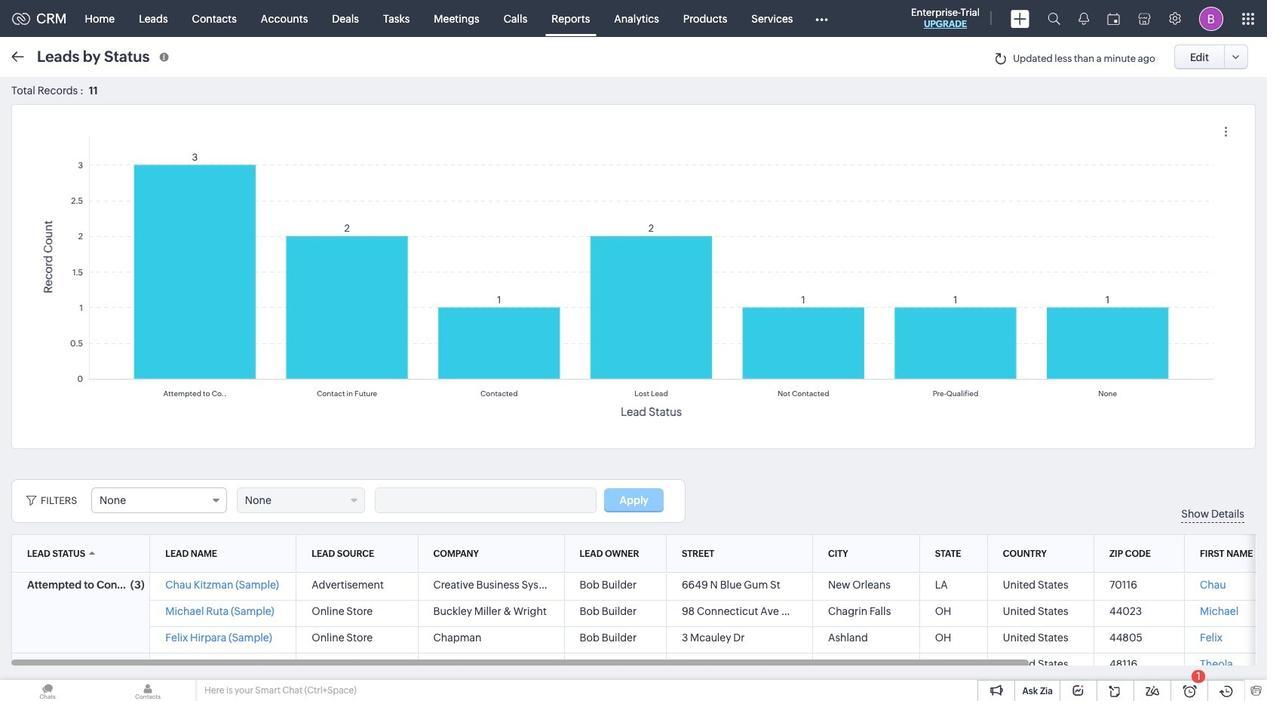 Task type: vqa. For each thing, say whether or not it's contained in the screenshot.
Calendar "image"
yes



Task type: locate. For each thing, give the bounding box(es) containing it.
Other Modules field
[[806, 6, 838, 31]]

calendar image
[[1108, 12, 1121, 25]]

signals element
[[1070, 0, 1099, 37]]

search image
[[1048, 12, 1061, 25]]

signals image
[[1079, 12, 1090, 25]]

create menu element
[[1002, 0, 1039, 37]]

chats image
[[0, 680, 95, 701]]

search element
[[1039, 0, 1070, 37]]

None text field
[[376, 488, 596, 512]]

None field
[[91, 488, 227, 513], [237, 488, 365, 513], [91, 488, 227, 513], [237, 488, 365, 513]]



Task type: describe. For each thing, give the bounding box(es) containing it.
profile element
[[1191, 0, 1233, 37]]

logo image
[[12, 12, 30, 25]]

contacts image
[[100, 680, 195, 701]]

create menu image
[[1011, 9, 1030, 28]]

profile image
[[1200, 6, 1224, 31]]



